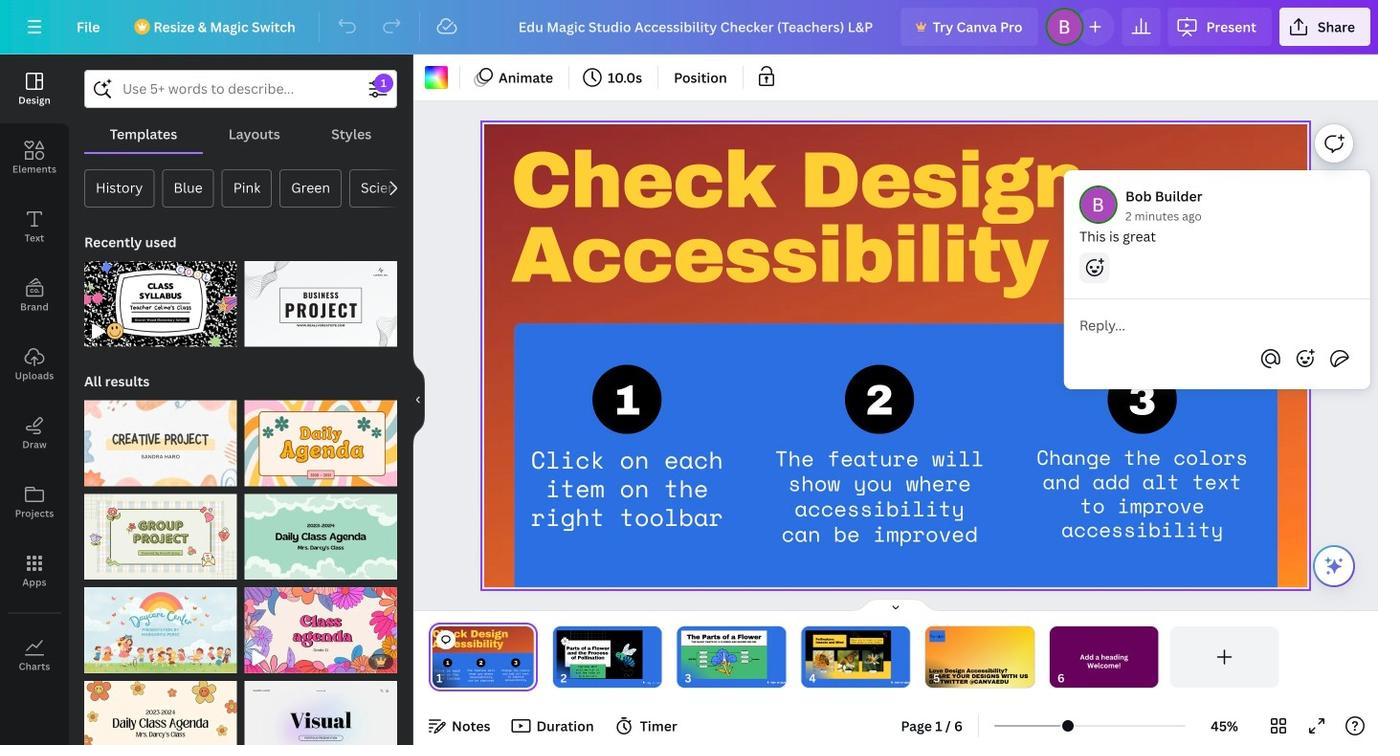 Task type: locate. For each thing, give the bounding box(es) containing it.
hide pages image
[[850, 598, 942, 613]]

hide image
[[412, 354, 425, 446]]

blue green colorful daycare center presentation group
[[84, 576, 237, 674]]

Page title text field
[[451, 669, 458, 688]]

Use 5+ words to describe... search field
[[122, 71, 359, 107]]

canva assistant image
[[1323, 555, 1346, 578]]

list
[[1064, 170, 1378, 451]]

gradient minimal portfolio proposal presentation group
[[245, 670, 397, 745]]

Design title text field
[[503, 8, 893, 46]]

orange groovy retro daily agenda presentation group
[[245, 389, 397, 487]]

no colour image
[[425, 66, 448, 89]]

Zoom button
[[1193, 711, 1256, 742]]

colorful floral illustrative class agenda presentation group
[[245, 576, 397, 674]]

Reply draft. Add a reply or @mention. text field
[[1079, 315, 1355, 336]]



Task type: describe. For each thing, give the bounding box(es) containing it.
green colorful cute aesthetic group project presentation group
[[84, 483, 237, 580]]

orange and yellow retro flower power daily class agenda template group
[[84, 670, 237, 745]]

colorful scrapbook nostalgia class syllabus blank education presentation group
[[84, 250, 237, 347]]

multicolor clouds daily class agenda template group
[[245, 483, 397, 580]]

main menu bar
[[0, 0, 1378, 55]]

colorful watercolor creative project presentation group
[[84, 389, 237, 487]]

side panel tab list
[[0, 55, 69, 690]]

page 1 image
[[429, 627, 538, 688]]

grey minimalist business project presentation group
[[245, 250, 397, 347]]



Task type: vqa. For each thing, say whether or not it's contained in the screenshot.
Orange and Yellow Retro Flower Power Daily Class Agenda Template group
yes



